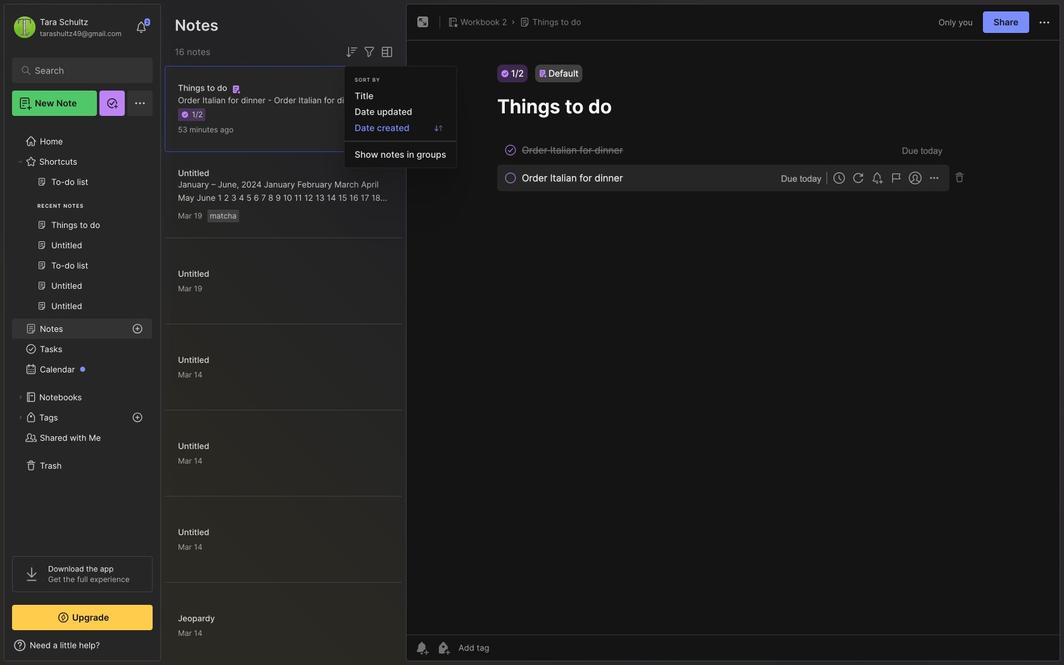 Task type: vqa. For each thing, say whether or not it's contained in the screenshot.
Search Field inside the the Main Element
yes



Task type: locate. For each thing, give the bounding box(es) containing it.
main element
[[0, 0, 165, 665]]

expand tags image
[[16, 414, 24, 421]]

None search field
[[35, 63, 136, 78]]

Search text field
[[35, 65, 136, 77]]

more actions image
[[1037, 15, 1052, 30]]

tree inside main "element"
[[4, 124, 160, 545]]

group
[[12, 172, 152, 324]]

group inside "tree"
[[12, 172, 152, 324]]

Sort options field
[[344, 44, 359, 60]]

Account field
[[12, 15, 122, 40]]

click to collapse image
[[160, 642, 169, 657]]

expand notebooks image
[[16, 393, 24, 401]]

add a reminder image
[[414, 640, 430, 656]]

tree
[[4, 124, 160, 545]]



Task type: describe. For each thing, give the bounding box(es) containing it.
dropdown list menu
[[345, 88, 456, 163]]

add filters image
[[362, 44, 377, 60]]

WHAT'S NEW field
[[4, 635, 160, 656]]

Add tag field
[[457, 642, 552, 653]]

View options field
[[377, 44, 395, 60]]

expand note image
[[416, 15, 431, 30]]

none search field inside main "element"
[[35, 63, 136, 78]]

Add filters field
[[362, 44, 377, 60]]

note window element
[[406, 4, 1060, 665]]

add tag image
[[436, 640, 451, 656]]

More actions field
[[1037, 14, 1052, 30]]

Note Editor text field
[[407, 40, 1060, 635]]



